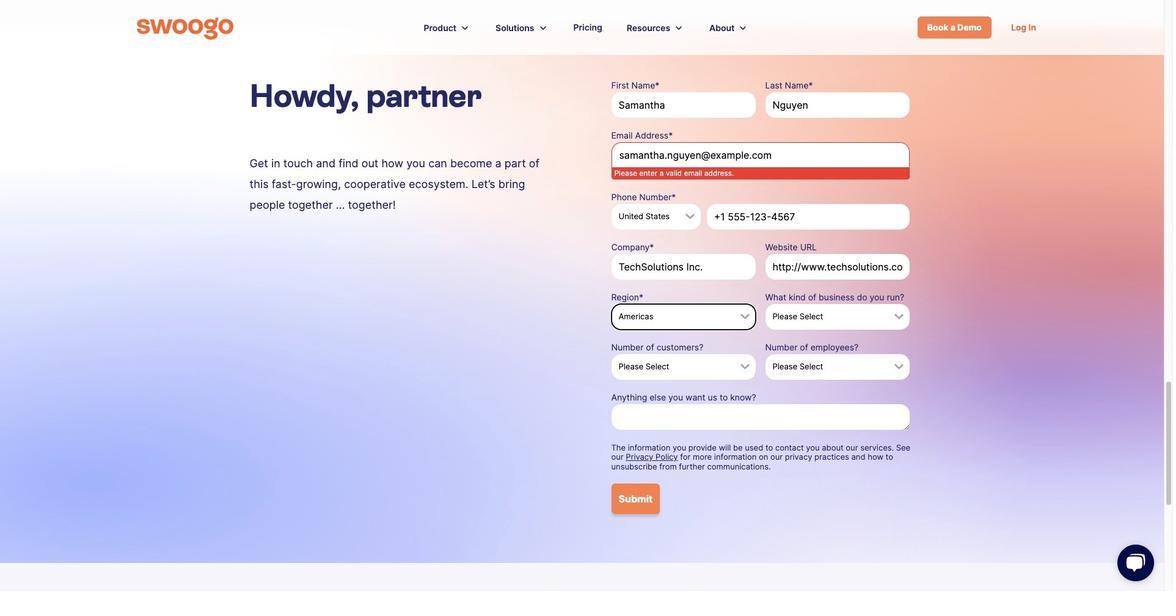 Task type: locate. For each thing, give the bounding box(es) containing it.
Company name text field
[[612, 254, 756, 280]]

dialog
[[0, 0, 1174, 592]]

None text field
[[766, 92, 910, 118], [612, 404, 910, 430], [766, 92, 910, 118], [612, 404, 910, 430]]

None telephone field
[[707, 204, 910, 230]]

chat widget region
[[1103, 533, 1164, 592]]

None text field
[[612, 92, 756, 118], [766, 254, 910, 280], [612, 92, 756, 118], [766, 254, 910, 280]]

Work email address email field
[[612, 143, 910, 168]]

swoogo image
[[137, 18, 234, 40]]

None submit
[[612, 484, 660, 515]]



